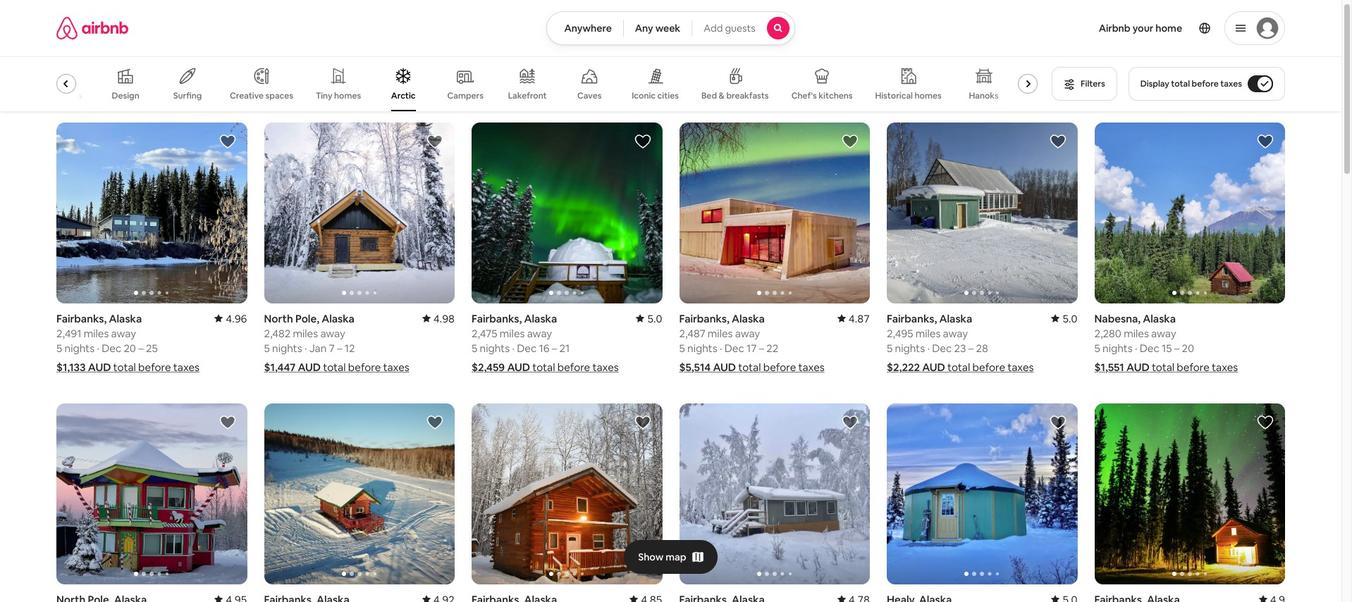 Task type: locate. For each thing, give the bounding box(es) containing it.
· up $2,222 aud
[[928, 342, 930, 355]]

dec up $1,133 aud
[[102, 342, 121, 355]]

taxes inside the fairbanks, alaska 2,475 miles away 5 nights · dec 16 – 21 $2,459 aud total before taxes
[[593, 361, 619, 374]]

2 miles from the left
[[293, 327, 318, 341]]

any week
[[635, 22, 681, 35]]

total down 16
[[533, 361, 555, 374]]

total inside the fairbanks, alaska 2,475 miles away 5 nights · dec 16 – 21 $2,459 aud total before taxes
[[533, 361, 555, 374]]

– inside the fairbanks, alaska 2,475 miles away 5 nights · dec 16 – 21 $2,459 aud total before taxes
[[552, 342, 557, 355]]

miles inside fairbanks, alaska 2,491 miles away 5 nights · dec 20 – 25 $1,133 aud total before taxes
[[84, 327, 109, 341]]

· up '$2,459 aud'
[[512, 342, 515, 355]]

total inside nabesna, alaska 2,280 miles away 5 nights · dec 15 – 20 $1,551 aud total before taxes
[[1152, 361, 1175, 374]]

nights inside nabesna, alaska 2,280 miles away 5 nights · dec 15 – 20 $1,551 aud total before taxes
[[1103, 342, 1133, 355]]

4.98 out of 5 average rating image
[[422, 312, 455, 326]]

– inside fairbanks, alaska 2,495 miles away 5 nights · dec 23 – 28 $2,222 aud total before taxes
[[969, 342, 974, 355]]

taxes inside north pole, alaska 2,482 miles away 5 nights · jan 7 – 12 $1,447 aud total before taxes
[[383, 361, 410, 374]]

nights down 2,482
[[272, 342, 302, 355]]

taxes inside nabesna, alaska 2,280 miles away 5 nights · dec 15 – 20 $1,551 aud total before taxes
[[1212, 361, 1239, 374]]

add to wishlist: fairbanks, alaska image
[[219, 133, 236, 150], [634, 133, 651, 150], [842, 133, 859, 150], [1050, 133, 1067, 150], [842, 415, 859, 432], [1257, 415, 1274, 432]]

iconic
[[632, 90, 656, 101]]

5 – from the left
[[969, 342, 974, 355]]

dec inside fairbanks, alaska 2,487 miles away 5 nights · dec 17 – 22 $5,514 aud total before taxes
[[725, 342, 744, 355]]

5 for 2,475 miles away
[[472, 342, 478, 355]]

6 · from the left
[[1135, 342, 1138, 355]]

20 left 25
[[124, 342, 136, 355]]

5 inside the fairbanks, alaska 2,475 miles away 5 nights · dec 16 – 21 $2,459 aud total before taxes
[[472, 342, 478, 355]]

2 – from the left
[[337, 342, 342, 355]]

away inside fairbanks, alaska 2,495 miles away 5 nights · dec 23 – 28 $2,222 aud total before taxes
[[943, 327, 968, 341]]

any week button
[[623, 11, 693, 45]]

– right 15
[[1175, 342, 1180, 355]]

north pole, alaska 2,482 miles away 5 nights · jan 7 – 12 $1,447 aud total before taxes
[[264, 312, 410, 374]]

dec inside fairbanks, alaska 2,491 miles away 5 nights · dec 20 – 25 $1,133 aud total before taxes
[[102, 342, 121, 355]]

4.98
[[434, 312, 455, 326]]

5 dec from the left
[[1140, 342, 1160, 355]]

fairbanks, inside the fairbanks, alaska 2,475 miles away 5 nights · dec 16 – 21 $2,459 aud total before taxes
[[472, 312, 522, 326]]

1 miles from the left
[[84, 327, 109, 341]]

alaska up 7
[[322, 312, 355, 326]]

7
[[329, 342, 335, 355]]

total inside fairbanks, alaska 2,487 miles away 5 nights · dec 17 – 22 $5,514 aud total before taxes
[[739, 361, 761, 374]]

alaska inside nabesna, alaska 2,280 miles away 5 nights · dec 15 – 20 $1,551 aud total before taxes
[[1143, 312, 1176, 326]]

3 – from the left
[[552, 342, 557, 355]]

0 horizontal spatial homes
[[334, 90, 361, 102]]

alaska up 17
[[732, 312, 765, 326]]

before for fairbanks, alaska 2,495 miles away 5 nights · dec 23 – 28 $2,222 aud total before taxes
[[973, 361, 1006, 374]]

miles right 2,475
[[500, 327, 525, 341]]

miles right 2,495 in the bottom of the page
[[916, 327, 941, 341]]

6 away from the left
[[1152, 327, 1177, 341]]

alaska for 2,491 miles away
[[109, 312, 142, 326]]

away inside the fairbanks, alaska 2,475 miles away 5 nights · dec 16 – 21 $2,459 aud total before taxes
[[527, 327, 552, 341]]

fairbanks, alaska 2,495 miles away 5 nights · dec 23 – 28 $2,222 aud total before taxes
[[887, 312, 1034, 374]]

homes
[[915, 90, 942, 101], [334, 90, 361, 102]]

taxes inside fairbanks, alaska 2,491 miles away 5 nights · dec 20 – 25 $1,133 aud total before taxes
[[173, 361, 200, 374]]

any
[[635, 22, 654, 35]]

– left 25
[[138, 342, 144, 355]]

nights inside north pole, alaska 2,482 miles away 5 nights · jan 7 – 12 $1,447 aud total before taxes
[[272, 342, 302, 355]]

away up the 23
[[943, 327, 968, 341]]

dec for dec 23 – 28
[[932, 342, 952, 355]]

total
[[1172, 78, 1190, 90], [113, 361, 136, 374], [323, 361, 346, 374], [533, 361, 555, 374], [739, 361, 761, 374], [948, 361, 971, 374], [1152, 361, 1175, 374]]

fairbanks,
[[56, 312, 107, 326], [472, 312, 522, 326], [679, 312, 730, 326], [887, 312, 937, 326]]

taxes inside fairbanks, alaska 2,495 miles away 5 nights · dec 23 – 28 $2,222 aud total before taxes
[[1008, 361, 1034, 374]]

total inside fairbanks, alaska 2,491 miles away 5 nights · dec 20 – 25 $1,133 aud total before taxes
[[113, 361, 136, 374]]

5 inside fairbanks, alaska 2,491 miles away 5 nights · dec 20 – 25 $1,133 aud total before taxes
[[56, 342, 62, 355]]

map
[[666, 551, 687, 564]]

alaska inside fairbanks, alaska 2,495 miles away 5 nights · dec 23 – 28 $2,222 aud total before taxes
[[940, 312, 973, 326]]

4 dec from the left
[[932, 342, 952, 355]]

5 down 2,491
[[56, 342, 62, 355]]

dec left 17
[[725, 342, 744, 355]]

· for $2,459 aud
[[512, 342, 515, 355]]

alaska inside the fairbanks, alaska 2,475 miles away 5 nights · dec 16 – 21 $2,459 aud total before taxes
[[524, 312, 557, 326]]

alaska up $1,133 aud
[[109, 312, 142, 326]]

away up 16
[[527, 327, 552, 341]]

away
[[111, 327, 136, 341], [320, 327, 345, 341], [527, 327, 552, 341], [735, 327, 760, 341], [943, 327, 968, 341], [1152, 327, 1177, 341]]

add guests button
[[692, 11, 795, 45]]

total for fairbanks, alaska 2,491 miles away 5 nights · dec 20 – 25 $1,133 aud total before taxes
[[113, 361, 136, 374]]

before inside fairbanks, alaska 2,495 miles away 5 nights · dec 23 – 28 $2,222 aud total before taxes
[[973, 361, 1006, 374]]

nights inside fairbanks, alaska 2,491 miles away 5 nights · dec 20 – 25 $1,133 aud total before taxes
[[65, 342, 95, 355]]

lakefront
[[508, 90, 547, 102]]

away up 7
[[320, 327, 345, 341]]

taxes for fairbanks, alaska 2,491 miles away 5 nights · dec 20 – 25 $1,133 aud total before taxes
[[173, 361, 200, 374]]

away inside fairbanks, alaska 2,491 miles away 5 nights · dec 20 – 25 $1,133 aud total before taxes
[[111, 327, 136, 341]]

5.0 out of 5 average rating image
[[1052, 594, 1078, 603]]

&
[[719, 90, 725, 102]]

dec left the 23
[[932, 342, 952, 355]]

1 add to wishlist: fairbanks, alaska image from the left
[[427, 415, 444, 432]]

dec inside the fairbanks, alaska 2,475 miles away 5 nights · dec 16 – 21 $2,459 aud total before taxes
[[517, 342, 537, 355]]

show map button
[[624, 541, 718, 575]]

1 horizontal spatial add to wishlist: fairbanks, alaska image
[[634, 415, 651, 432]]

add to wishlist: fairbanks, alaska image for fairbanks, alaska 2,487 miles away 5 nights · dec 17 – 22 $5,514 aud total before taxes
[[842, 133, 859, 150]]

1 horizontal spatial 5.0 out of 5 average rating image
[[1052, 312, 1078, 326]]

1 horizontal spatial 20
[[1182, 342, 1195, 355]]

· inside north pole, alaska 2,482 miles away 5 nights · jan 7 – 12 $1,447 aud total before taxes
[[305, 342, 307, 355]]

1 5 from the left
[[56, 342, 62, 355]]

total inside north pole, alaska 2,482 miles away 5 nights · jan 7 – 12 $1,447 aud total before taxes
[[323, 361, 346, 374]]

miles for 2,487 miles away
[[708, 327, 733, 341]]

1 alaska from the left
[[109, 312, 142, 326]]

1 away from the left
[[111, 327, 136, 341]]

dec for dec 17 – 22
[[725, 342, 744, 355]]

1 – from the left
[[138, 342, 144, 355]]

nights down 2,487
[[688, 342, 718, 355]]

fairbanks, inside fairbanks, alaska 2,495 miles away 5 nights · dec 23 – 28 $2,222 aud total before taxes
[[887, 312, 937, 326]]

away up 15
[[1152, 327, 1177, 341]]

0 horizontal spatial 5.0
[[647, 312, 663, 326]]

week
[[656, 22, 681, 35]]

2,487
[[679, 327, 706, 341]]

none search field containing anywhere
[[547, 11, 795, 45]]

away inside north pole, alaska 2,482 miles away 5 nights · jan 7 – 12 $1,447 aud total before taxes
[[320, 327, 345, 341]]

before
[[1192, 78, 1219, 90], [138, 361, 171, 374], [348, 361, 381, 374], [558, 361, 590, 374], [764, 361, 796, 374], [973, 361, 1006, 374], [1177, 361, 1210, 374]]

away for 2,491 miles away
[[111, 327, 136, 341]]

2,495
[[887, 327, 913, 341]]

add to wishlist: healy, alaska image
[[1050, 415, 1067, 432]]

alaska
[[109, 312, 142, 326], [322, 312, 355, 326], [524, 312, 557, 326], [732, 312, 765, 326], [940, 312, 973, 326], [1143, 312, 1176, 326]]

away inside nabesna, alaska 2,280 miles away 5 nights · dec 15 – 20 $1,551 aud total before taxes
[[1152, 327, 1177, 341]]

2 add to wishlist: fairbanks, alaska image from the left
[[634, 415, 651, 432]]

3 dec from the left
[[725, 342, 744, 355]]

5 down 2,487
[[679, 342, 685, 355]]

total for fairbanks, alaska 2,475 miles away 5 nights · dec 16 – 21 $2,459 aud total before taxes
[[533, 361, 555, 374]]

· up $1,133 aud
[[97, 342, 99, 355]]

$2,459 aud
[[472, 361, 530, 374]]

2 5 from the left
[[264, 342, 270, 355]]

alaska inside fairbanks, alaska 2,491 miles away 5 nights · dec 20 – 25 $1,133 aud total before taxes
[[109, 312, 142, 326]]

2 5.0 from the left
[[1063, 312, 1078, 326]]

nights inside the fairbanks, alaska 2,475 miles away 5 nights · dec 16 – 21 $2,459 aud total before taxes
[[480, 342, 510, 355]]

2 5.0 out of 5 average rating image from the left
[[1052, 312, 1078, 326]]

taxes for fairbanks, alaska 2,495 miles away 5 nights · dec 23 – 28 $2,222 aud total before taxes
[[1008, 361, 1034, 374]]

4 5 from the left
[[679, 342, 685, 355]]

nights
[[65, 342, 95, 355], [272, 342, 302, 355], [480, 342, 510, 355], [688, 342, 718, 355], [895, 342, 925, 355], [1103, 342, 1133, 355]]

4 · from the left
[[720, 342, 722, 355]]

group
[[44, 56, 1044, 111], [56, 123, 247, 304], [264, 123, 455, 304], [472, 123, 663, 304], [679, 123, 870, 304], [887, 123, 1078, 304], [1095, 123, 1286, 304], [56, 404, 247, 585], [264, 404, 455, 585], [472, 404, 663, 585], [679, 404, 870, 585], [887, 404, 1078, 585], [1095, 404, 1286, 585]]

bed
[[702, 90, 717, 102]]

2 away from the left
[[320, 327, 345, 341]]

total down 15
[[1152, 361, 1175, 374]]

away up 17
[[735, 327, 760, 341]]

·
[[97, 342, 99, 355], [305, 342, 307, 355], [512, 342, 515, 355], [720, 342, 722, 355], [928, 342, 930, 355], [1135, 342, 1138, 355]]

$2,222 aud
[[887, 361, 946, 374]]

miles right 2,487
[[708, 327, 733, 341]]

4.92 out of 5 average rating image
[[422, 594, 455, 603]]

1 nights from the left
[[65, 342, 95, 355]]

alaska inside fairbanks, alaska 2,487 miles away 5 nights · dec 17 – 22 $5,514 aud total before taxes
[[732, 312, 765, 326]]

3 5 from the left
[[472, 342, 478, 355]]

4 miles from the left
[[708, 327, 733, 341]]

total right $1,133 aud
[[113, 361, 136, 374]]

alaska up 16
[[524, 312, 557, 326]]

homes right historical
[[915, 90, 942, 101]]

4 nights from the left
[[688, 342, 718, 355]]

fairbanks, up 2,491
[[56, 312, 107, 326]]

before inside fairbanks, alaska 2,491 miles away 5 nights · dec 20 – 25 $1,133 aud total before taxes
[[138, 361, 171, 374]]

5 alaska from the left
[[940, 312, 973, 326]]

5 down 2,482
[[264, 342, 270, 355]]

dec left 15
[[1140, 342, 1160, 355]]

· up $5,514 aud on the bottom right of the page
[[720, 342, 722, 355]]

5 down 2,475
[[472, 342, 478, 355]]

away inside fairbanks, alaska 2,487 miles away 5 nights · dec 17 – 22 $5,514 aud total before taxes
[[735, 327, 760, 341]]

4 away from the left
[[735, 327, 760, 341]]

– inside north pole, alaska 2,482 miles away 5 nights · jan 7 – 12 $1,447 aud total before taxes
[[337, 342, 342, 355]]

total down 17
[[739, 361, 761, 374]]

3 · from the left
[[512, 342, 515, 355]]

total for fairbanks, alaska 2,495 miles away 5 nights · dec 23 – 28 $2,222 aud total before taxes
[[948, 361, 971, 374]]

· left jan
[[305, 342, 307, 355]]

2 fairbanks, from the left
[[472, 312, 522, 326]]

5 away from the left
[[943, 327, 968, 341]]

before for nabesna, alaska 2,280 miles away 5 nights · dec 15 – 20 $1,551 aud total before taxes
[[1177, 361, 1210, 374]]

$1,551 aud
[[1095, 361, 1150, 374]]

add to wishlist: fairbanks, alaska image for 4.92 out of 5 average rating image
[[427, 415, 444, 432]]

taxes inside fairbanks, alaska 2,487 miles away 5 nights · dec 17 – 22 $5,514 aud total before taxes
[[799, 361, 825, 374]]

1 5.0 from the left
[[647, 312, 663, 326]]

dec left 16
[[517, 342, 537, 355]]

5
[[56, 342, 62, 355], [264, 342, 270, 355], [472, 342, 478, 355], [679, 342, 685, 355], [887, 342, 893, 355], [1095, 342, 1101, 355]]

· inside fairbanks, alaska 2,491 miles away 5 nights · dec 20 – 25 $1,133 aud total before taxes
[[97, 342, 99, 355]]

5.0
[[647, 312, 663, 326], [1063, 312, 1078, 326]]

· inside the fairbanks, alaska 2,475 miles away 5 nights · dec 16 – 21 $2,459 aud total before taxes
[[512, 342, 515, 355]]

· up $1,551 aud
[[1135, 342, 1138, 355]]

miles down pole,
[[293, 327, 318, 341]]

2 · from the left
[[305, 342, 307, 355]]

5 miles from the left
[[916, 327, 941, 341]]

5 inside fairbanks, alaska 2,487 miles away 5 nights · dec 17 – 22 $5,514 aud total before taxes
[[679, 342, 685, 355]]

5 inside nabesna, alaska 2,280 miles away 5 nights · dec 15 – 20 $1,551 aud total before taxes
[[1095, 342, 1101, 355]]

– inside fairbanks, alaska 2,491 miles away 5 nights · dec 20 – 25 $1,133 aud total before taxes
[[138, 342, 144, 355]]

total inside fairbanks, alaska 2,495 miles away 5 nights · dec 23 – 28 $2,222 aud total before taxes
[[948, 361, 971, 374]]

alaska for 2,487 miles away
[[732, 312, 765, 326]]

fairbanks, inside fairbanks, alaska 2,487 miles away 5 nights · dec 17 – 22 $5,514 aud total before taxes
[[679, 312, 730, 326]]

alaska up the 23
[[940, 312, 973, 326]]

3 fairbanks, from the left
[[679, 312, 730, 326]]

4.87 out of 5 average rating image
[[838, 312, 870, 326]]

miles inside nabesna, alaska 2,280 miles away 5 nights · dec 15 – 20 $1,551 aud total before taxes
[[1124, 327, 1149, 341]]

2,280
[[1095, 327, 1122, 341]]

5 5 from the left
[[887, 342, 893, 355]]

5 · from the left
[[928, 342, 930, 355]]

miles inside fairbanks, alaska 2,495 miles away 5 nights · dec 23 – 28 $2,222 aud total before taxes
[[916, 327, 941, 341]]

group containing iconic cities
[[44, 56, 1044, 111]]

total down 7
[[323, 361, 346, 374]]

1 horizontal spatial homes
[[915, 90, 942, 101]]

4 alaska from the left
[[732, 312, 765, 326]]

1 fairbanks, from the left
[[56, 312, 107, 326]]

5 nights from the left
[[895, 342, 925, 355]]

– inside fairbanks, alaska 2,487 miles away 5 nights · dec 17 – 22 $5,514 aud total before taxes
[[759, 342, 764, 355]]

creative
[[230, 90, 264, 102]]

6 5 from the left
[[1095, 342, 1101, 355]]

– left 21
[[552, 342, 557, 355]]

anywhere
[[564, 22, 612, 35]]

4.85 out of 5 average rating image
[[630, 594, 663, 603]]

arctic
[[391, 90, 416, 102]]

home
[[1156, 22, 1183, 35]]

None search field
[[547, 11, 795, 45]]

–
[[138, 342, 144, 355], [337, 342, 342, 355], [552, 342, 557, 355], [759, 342, 764, 355], [969, 342, 974, 355], [1175, 342, 1180, 355]]

before inside nabesna, alaska 2,280 miles away 5 nights · dec 15 – 20 $1,551 aud total before taxes
[[1177, 361, 1210, 374]]

· inside fairbanks, alaska 2,495 miles away 5 nights · dec 23 – 28 $2,222 aud total before taxes
[[928, 342, 930, 355]]

nights inside fairbanks, alaska 2,487 miles away 5 nights · dec 17 – 22 $5,514 aud total before taxes
[[688, 342, 718, 355]]

– right 7
[[337, 342, 342, 355]]

add to wishlist: fairbanks, alaska image for fairbanks, alaska 2,495 miles away 5 nights · dec 23 – 28 $2,222 aud total before taxes
[[1050, 133, 1067, 150]]

4 – from the left
[[759, 342, 764, 355]]

miles
[[84, 327, 109, 341], [293, 327, 318, 341], [500, 327, 525, 341], [708, 327, 733, 341], [916, 327, 941, 341], [1124, 327, 1149, 341]]

fairbanks, up 2,495 in the bottom of the page
[[887, 312, 937, 326]]

before for fairbanks, alaska 2,475 miles away 5 nights · dec 16 – 21 $2,459 aud total before taxes
[[558, 361, 590, 374]]

alaska inside north pole, alaska 2,482 miles away 5 nights · jan 7 – 12 $1,447 aud total before taxes
[[322, 312, 355, 326]]

20 inside fairbanks, alaska 2,491 miles away 5 nights · dec 20 – 25 $1,133 aud total before taxes
[[124, 342, 136, 355]]

2 nights from the left
[[272, 342, 302, 355]]

2 20 from the left
[[1182, 342, 1195, 355]]

20 right 15
[[1182, 342, 1195, 355]]

1 · from the left
[[97, 342, 99, 355]]

nights inside fairbanks, alaska 2,495 miles away 5 nights · dec 23 – 28 $2,222 aud total before taxes
[[895, 342, 925, 355]]

add to wishlist: fairbanks, alaska image for 4.85 out of 5 average rating icon
[[634, 415, 651, 432]]

bed & breakfasts
[[702, 90, 769, 102]]

before for fairbanks, alaska 2,491 miles away 5 nights · dec 20 – 25 $1,133 aud total before taxes
[[138, 361, 171, 374]]

total right display
[[1172, 78, 1190, 90]]

2 dec from the left
[[517, 342, 537, 355]]

nights down 2,495 in the bottom of the page
[[895, 342, 925, 355]]

2 alaska from the left
[[322, 312, 355, 326]]

3 away from the left
[[527, 327, 552, 341]]

5 down 2,495 in the bottom of the page
[[887, 342, 893, 355]]

20
[[124, 342, 136, 355], [1182, 342, 1195, 355]]

homes right tiny
[[334, 90, 361, 102]]

taxes
[[1221, 78, 1243, 90], [173, 361, 200, 374], [383, 361, 410, 374], [593, 361, 619, 374], [799, 361, 825, 374], [1008, 361, 1034, 374], [1212, 361, 1239, 374]]

nights for 2,491 miles away
[[65, 342, 95, 355]]

dec inside fairbanks, alaska 2,495 miles away 5 nights · dec 23 – 28 $2,222 aud total before taxes
[[932, 342, 952, 355]]

nights down 2,491
[[65, 342, 95, 355]]

display total before taxes
[[1141, 78, 1243, 90]]

nabesna, alaska 2,280 miles away 5 nights · dec 15 – 20 $1,551 aud total before taxes
[[1095, 312, 1239, 374]]

nights down 2,280
[[1103, 342, 1133, 355]]

2,491
[[56, 327, 81, 341]]

$1,447 aud
[[264, 361, 321, 374]]

0 horizontal spatial 20
[[124, 342, 136, 355]]

a-frames
[[45, 90, 82, 102]]

miles inside north pole, alaska 2,482 miles away 5 nights · jan 7 – 12 $1,447 aud total before taxes
[[293, 327, 318, 341]]

$5,514 aud
[[679, 361, 736, 374]]

fairbanks, up 2,475
[[472, 312, 522, 326]]

miles for 2,475 miles away
[[500, 327, 525, 341]]

3 miles from the left
[[500, 327, 525, 341]]

add to wishlist: north pole, alaska image
[[219, 415, 236, 432]]

away right 2,491
[[111, 327, 136, 341]]

0 horizontal spatial 5.0 out of 5 average rating image
[[636, 312, 663, 326]]

nights for 2,487 miles away
[[688, 342, 718, 355]]

6 nights from the left
[[1103, 342, 1133, 355]]

campers
[[447, 90, 484, 102]]

miles right 2,491
[[84, 327, 109, 341]]

design
[[112, 90, 139, 102]]

1 dec from the left
[[102, 342, 121, 355]]

miles down the nabesna,
[[1124, 327, 1149, 341]]

miles inside fairbanks, alaska 2,487 miles away 5 nights · dec 17 – 22 $5,514 aud total before taxes
[[708, 327, 733, 341]]

kitchens
[[819, 90, 853, 102]]

total down the 23
[[948, 361, 971, 374]]

before inside north pole, alaska 2,482 miles away 5 nights · jan 7 – 12 $1,447 aud total before taxes
[[348, 361, 381, 374]]

alaska for 2,495 miles away
[[940, 312, 973, 326]]

miles inside the fairbanks, alaska 2,475 miles away 5 nights · dec 16 – 21 $2,459 aud total before taxes
[[500, 327, 525, 341]]

fairbanks, up 2,487
[[679, 312, 730, 326]]

spaces
[[266, 90, 293, 102]]

6 alaska from the left
[[1143, 312, 1176, 326]]

6 – from the left
[[1175, 342, 1180, 355]]

1 20 from the left
[[124, 342, 136, 355]]

5.0 out of 5 average rating image
[[636, 312, 663, 326], [1052, 312, 1078, 326]]

28
[[976, 342, 988, 355]]

anywhere button
[[547, 11, 624, 45]]

fairbanks, inside fairbanks, alaska 2,491 miles away 5 nights · dec 20 – 25 $1,133 aud total before taxes
[[56, 312, 107, 326]]

add to wishlist: fairbanks, alaska image
[[427, 415, 444, 432], [634, 415, 651, 432]]

alaska up 15
[[1143, 312, 1176, 326]]

dec
[[102, 342, 121, 355], [517, 342, 537, 355], [725, 342, 744, 355], [932, 342, 952, 355], [1140, 342, 1160, 355]]

· inside fairbanks, alaska 2,487 miles away 5 nights · dec 17 – 22 $5,514 aud total before taxes
[[720, 342, 722, 355]]

– right 17
[[759, 342, 764, 355]]

hanoks
[[969, 90, 999, 102]]

before inside fairbanks, alaska 2,487 miles away 5 nights · dec 17 – 22 $5,514 aud total before taxes
[[764, 361, 796, 374]]

display
[[1141, 78, 1170, 90]]

4 fairbanks, from the left
[[887, 312, 937, 326]]

3 alaska from the left
[[524, 312, 557, 326]]

filters button
[[1052, 67, 1117, 101]]

3 nights from the left
[[480, 342, 510, 355]]

5 inside fairbanks, alaska 2,495 miles away 5 nights · dec 23 – 28 $2,222 aud total before taxes
[[887, 342, 893, 355]]

· for $2,222 aud
[[928, 342, 930, 355]]

5 down 2,280
[[1095, 342, 1101, 355]]

– right the 23
[[969, 342, 974, 355]]

nights down 2,475
[[480, 342, 510, 355]]

0 horizontal spatial add to wishlist: fairbanks, alaska image
[[427, 415, 444, 432]]

1 5.0 out of 5 average rating image from the left
[[636, 312, 663, 326]]

dec for dec 20 – 25
[[102, 342, 121, 355]]

2,482
[[264, 327, 291, 341]]

6 miles from the left
[[1124, 327, 1149, 341]]

23
[[954, 342, 966, 355]]

before inside the fairbanks, alaska 2,475 miles away 5 nights · dec 16 – 21 $2,459 aud total before taxes
[[558, 361, 590, 374]]

1 horizontal spatial 5.0
[[1063, 312, 1078, 326]]



Task type: describe. For each thing, give the bounding box(es) containing it.
20 inside nabesna, alaska 2,280 miles away 5 nights · dec 15 – 20 $1,551 aud total before taxes
[[1182, 342, 1195, 355]]

homes for tiny homes
[[334, 90, 361, 102]]

historical
[[875, 90, 913, 101]]

airbnb your home link
[[1091, 13, 1191, 43]]

surfing
[[173, 90, 202, 102]]

tiny homes
[[316, 90, 361, 102]]

17
[[747, 342, 757, 355]]

your
[[1133, 22, 1154, 35]]

creative spaces
[[230, 90, 293, 102]]

fairbanks, alaska 2,487 miles away 5 nights · dec 17 – 22 $5,514 aud total before taxes
[[679, 312, 825, 374]]

· inside nabesna, alaska 2,280 miles away 5 nights · dec 15 – 20 $1,551 aud total before taxes
[[1135, 342, 1138, 355]]

breakfasts
[[727, 90, 769, 102]]

total for nabesna, alaska 2,280 miles away 5 nights · dec 15 – 20 $1,551 aud total before taxes
[[1152, 361, 1175, 374]]

caves
[[578, 90, 602, 102]]

chef's
[[792, 90, 817, 102]]

filters
[[1081, 78, 1105, 90]]

– for 2,495 miles away
[[969, 342, 974, 355]]

4.96
[[226, 312, 247, 326]]

21
[[560, 342, 570, 355]]

2,475
[[472, 327, 497, 341]]

5.0 out of 5 average rating image for fairbanks, alaska 2,475 miles away 5 nights · dec 16 – 21 $2,459 aud total before taxes
[[636, 312, 663, 326]]

– for 2,475 miles away
[[552, 342, 557, 355]]

away for 2,475 miles away
[[527, 327, 552, 341]]

show
[[638, 551, 664, 564]]

frames
[[54, 90, 82, 102]]

4.96 out of 5 average rating image
[[215, 312, 247, 326]]

add to wishlist: fairbanks, alaska image for fairbanks, alaska 2,475 miles away 5 nights · dec 16 – 21 $2,459 aud total before taxes
[[634, 133, 651, 150]]

fairbanks, alaska 2,475 miles away 5 nights · dec 16 – 21 $2,459 aud total before taxes
[[472, 312, 619, 374]]

homes for historical homes
[[915, 90, 942, 101]]

fairbanks, for 2,495
[[887, 312, 937, 326]]

4.78 out of 5 average rating image
[[838, 594, 870, 603]]

fairbanks, for 2,487
[[679, 312, 730, 326]]

$1,133 aud
[[56, 361, 111, 374]]

miles for 2,495 miles away
[[916, 327, 941, 341]]

show map
[[638, 551, 687, 564]]

a-
[[45, 90, 54, 102]]

5 for 2,495 miles away
[[887, 342, 893, 355]]

15
[[1162, 342, 1172, 355]]

– for 2,491 miles away
[[138, 342, 144, 355]]

taxes for nabesna, alaska 2,280 miles away 5 nights · dec 15 – 20 $1,551 aud total before taxes
[[1212, 361, 1239, 374]]

· for $1,133 aud
[[97, 342, 99, 355]]

add guests
[[704, 22, 756, 35]]

· for $5,514 aud
[[720, 342, 722, 355]]

away for 2,495 miles away
[[943, 327, 968, 341]]

5.0 for fairbanks, alaska 2,475 miles away 5 nights · dec 16 – 21 $2,459 aud total before taxes
[[647, 312, 663, 326]]

add to wishlist: north pole, alaska image
[[427, 133, 444, 150]]

12
[[345, 342, 355, 355]]

airbnb your home
[[1099, 22, 1183, 35]]

nights for 2,475 miles away
[[480, 342, 510, 355]]

25
[[146, 342, 158, 355]]

taxes for fairbanks, alaska 2,475 miles away 5 nights · dec 16 – 21 $2,459 aud total before taxes
[[593, 361, 619, 374]]

profile element
[[812, 0, 1286, 56]]

– for 2,487 miles away
[[759, 342, 764, 355]]

away for 2,487 miles away
[[735, 327, 760, 341]]

22
[[767, 342, 779, 355]]

cities
[[658, 90, 679, 101]]

historical homes
[[875, 90, 942, 101]]

alaska for 2,475 miles away
[[524, 312, 557, 326]]

dec for dec 16 – 21
[[517, 342, 537, 355]]

pole,
[[295, 312, 319, 326]]

before for fairbanks, alaska 2,487 miles away 5 nights · dec 17 – 22 $5,514 aud total before taxes
[[764, 361, 796, 374]]

add
[[704, 22, 723, 35]]

miles for 2,491 miles away
[[84, 327, 109, 341]]

5.0 for fairbanks, alaska 2,495 miles away 5 nights · dec 23 – 28 $2,222 aud total before taxes
[[1063, 312, 1078, 326]]

iconic cities
[[632, 90, 679, 101]]

jan
[[309, 342, 327, 355]]

guests
[[725, 22, 756, 35]]

4.95 out of 5 average rating image
[[215, 594, 247, 603]]

4.9 out of 5 average rating image
[[1259, 594, 1286, 603]]

chef's kitchens
[[792, 90, 853, 102]]

fairbanks, for 2,475
[[472, 312, 522, 326]]

fairbanks, alaska 2,491 miles away 5 nights · dec 20 – 25 $1,133 aud total before taxes
[[56, 312, 200, 374]]

airbnb
[[1099, 22, 1131, 35]]

add to wishlist: nabesna, alaska image
[[1257, 133, 1274, 150]]

nabesna,
[[1095, 312, 1141, 326]]

add to wishlist: fairbanks, alaska image for fairbanks, alaska 2,491 miles away 5 nights · dec 20 – 25 $1,133 aud total before taxes
[[219, 133, 236, 150]]

tiny
[[316, 90, 332, 102]]

taxes for fairbanks, alaska 2,487 miles away 5 nights · dec 17 – 22 $5,514 aud total before taxes
[[799, 361, 825, 374]]

fairbanks, for 2,491
[[56, 312, 107, 326]]

dec inside nabesna, alaska 2,280 miles away 5 nights · dec 15 – 20 $1,551 aud total before taxes
[[1140, 342, 1160, 355]]

4.87
[[849, 312, 870, 326]]

north
[[264, 312, 293, 326]]

nights for 2,495 miles away
[[895, 342, 925, 355]]

5 for 2,491 miles away
[[56, 342, 62, 355]]

total for fairbanks, alaska 2,487 miles away 5 nights · dec 17 – 22 $5,514 aud total before taxes
[[739, 361, 761, 374]]

16
[[539, 342, 550, 355]]

5 for 2,487 miles away
[[679, 342, 685, 355]]

5.0 out of 5 average rating image for fairbanks, alaska 2,495 miles away 5 nights · dec 23 – 28 $2,222 aud total before taxes
[[1052, 312, 1078, 326]]

5 inside north pole, alaska 2,482 miles away 5 nights · jan 7 – 12 $1,447 aud total before taxes
[[264, 342, 270, 355]]

– inside nabesna, alaska 2,280 miles away 5 nights · dec 15 – 20 $1,551 aud total before taxes
[[1175, 342, 1180, 355]]



Task type: vqa. For each thing, say whether or not it's contained in the screenshot.


